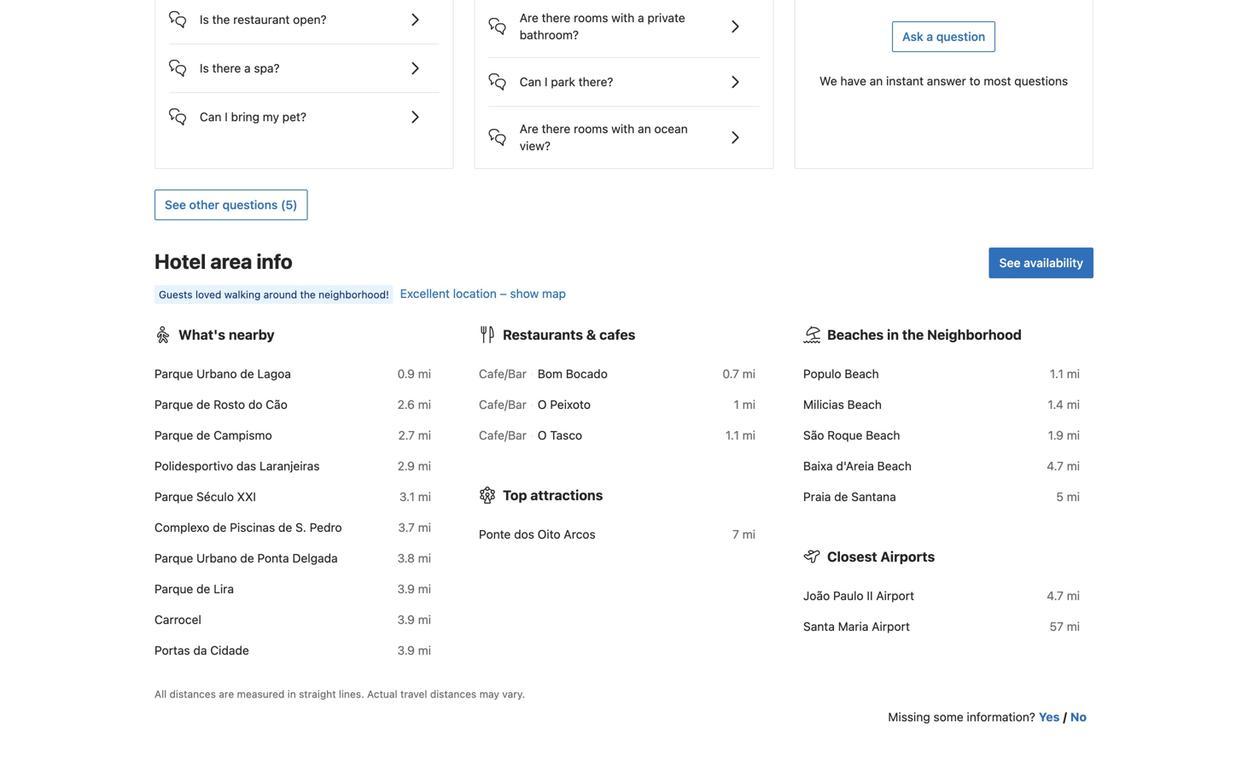 Task type: describe. For each thing, give the bounding box(es) containing it.
beach up milicias beach
[[845, 367, 879, 381]]

cão
[[266, 397, 288, 411]]

3.9 mi for lira
[[397, 582, 431, 596]]

questions inside button
[[222, 198, 278, 212]]

mi for praia de santana
[[1067, 490, 1080, 504]]

0 horizontal spatial in
[[287, 688, 296, 700]]

de left rosto
[[196, 397, 210, 411]]

closest
[[827, 548, 877, 565]]

3.7
[[398, 520, 415, 534]]

rooms for bathroom?
[[574, 11, 608, 25]]

are there rooms with an ocean view?
[[520, 122, 688, 153]]

bom bocado
[[538, 367, 608, 381]]

roque
[[827, 428, 863, 442]]

parque for parque de lira
[[155, 582, 193, 596]]

map
[[542, 286, 566, 300]]

de left s.
[[278, 520, 292, 534]]

1 horizontal spatial questions
[[1014, 74, 1068, 88]]

rosto
[[214, 397, 245, 411]]

0 vertical spatial in
[[887, 326, 899, 343]]

complexo
[[155, 520, 209, 534]]

is the restaurant open? button
[[169, 0, 439, 30]]

all
[[155, 688, 167, 700]]

pedro
[[310, 520, 342, 534]]

4.7 mi for baixa d'areia beach
[[1047, 459, 1080, 473]]

ponte
[[479, 527, 511, 541]]

são
[[803, 428, 824, 442]]

populo beach
[[803, 367, 879, 381]]

1.9
[[1048, 428, 1064, 442]]

dos
[[514, 527, 534, 541]]

2.9
[[397, 459, 415, 473]]

mi for baixa d'areia beach
[[1067, 459, 1080, 473]]

neighborhood
[[927, 326, 1022, 343]]

peixoto
[[550, 397, 591, 411]]

piscinas
[[230, 520, 275, 534]]

1 vertical spatial 1.1
[[726, 428, 739, 442]]

see other questions (5) button
[[155, 189, 308, 220]]

ask
[[902, 29, 923, 43]]

o peixoto
[[538, 397, 591, 411]]

1 horizontal spatial the
[[300, 288, 316, 300]]

beach up 'são roque beach' at the right of page
[[847, 397, 882, 411]]

cafe/bar for o peixoto
[[479, 397, 527, 411]]

joão
[[803, 589, 830, 603]]

/
[[1063, 710, 1067, 724]]

de left lira at the left bottom
[[196, 582, 210, 596]]

are
[[219, 688, 234, 700]]

parque for parque urbano de lagoa
[[155, 367, 193, 381]]

we have an instant answer to most questions
[[820, 74, 1068, 88]]

4.7 for joão paulo ii airport
[[1047, 589, 1064, 603]]

delgada
[[292, 551, 338, 565]]

mi for parque urbano de ponta delgada
[[418, 551, 431, 565]]

joão paulo ii airport
[[803, 589, 914, 603]]

de left ponta
[[240, 551, 254, 565]]

3.8
[[397, 551, 415, 565]]

there for are there rooms with a private bathroom?
[[542, 11, 570, 25]]

complexo de piscinas de s. pedro
[[155, 520, 342, 534]]

can i park there? button
[[489, 58, 759, 92]]

4.7 for baixa d'areia beach
[[1047, 459, 1064, 473]]

tasco
[[550, 428, 582, 442]]

(5)
[[281, 198, 298, 212]]

see for see other questions (5)
[[165, 198, 186, 212]]

attractions
[[530, 487, 603, 503]]

cafe/bar for o tasco
[[479, 428, 527, 442]]

can for can i bring my pet?
[[200, 110, 221, 124]]

2.6
[[397, 397, 415, 411]]

is for is there a spa?
[[200, 61, 209, 75]]

parque for parque século xxi
[[155, 490, 193, 504]]

2 3.9 from the top
[[397, 612, 415, 627]]

area
[[210, 249, 252, 273]]

parque de rosto do cão
[[155, 397, 288, 411]]

o for o peixoto
[[538, 397, 547, 411]]

bring
[[231, 110, 259, 124]]

what's nearby
[[178, 326, 275, 343]]

hotel
[[155, 249, 206, 273]]

around
[[263, 288, 297, 300]]

see availability button
[[989, 248, 1094, 278]]

beach up santana
[[877, 459, 912, 473]]

oito
[[538, 527, 561, 541]]

beaches
[[827, 326, 884, 343]]

measured
[[237, 688, 285, 700]]

instant
[[886, 74, 924, 88]]

0.9 mi
[[397, 367, 431, 381]]

laranjeiras
[[259, 459, 320, 473]]

0 vertical spatial an
[[870, 74, 883, 88]]

location
[[453, 286, 497, 300]]

de left lagoa
[[240, 367, 254, 381]]

santa maria airport
[[803, 619, 910, 633]]

5
[[1056, 490, 1064, 504]]

2 3.9 mi from the top
[[397, 612, 431, 627]]

there for are there rooms with an ocean view?
[[542, 122, 570, 136]]

question
[[936, 29, 985, 43]]

with for a
[[611, 11, 635, 25]]

hotel area info
[[155, 249, 293, 273]]

da
[[193, 643, 207, 657]]

see other questions (5)
[[165, 198, 298, 212]]

i for park
[[545, 75, 548, 89]]

actual
[[367, 688, 397, 700]]

milicias beach
[[803, 397, 882, 411]]

see for see availability
[[999, 256, 1021, 270]]

mi for são roque beach
[[1067, 428, 1080, 442]]

mi for santa maria airport
[[1067, 619, 1080, 633]]

top
[[503, 487, 527, 503]]

–
[[500, 286, 507, 300]]

1 horizontal spatial 1.1 mi
[[1050, 367, 1080, 381]]

walking
[[224, 288, 261, 300]]

parque for parque urbano de ponta delgada
[[155, 551, 193, 565]]

missing
[[888, 710, 930, 724]]

5 mi
[[1056, 490, 1080, 504]]

&
[[586, 326, 596, 343]]

travel
[[400, 688, 427, 700]]

view?
[[520, 139, 551, 153]]

show
[[510, 286, 539, 300]]

restaurants & cafes
[[503, 326, 635, 343]]

ocean
[[654, 122, 688, 136]]

do
[[248, 397, 262, 411]]

most
[[984, 74, 1011, 88]]

can i bring my pet? button
[[169, 93, 439, 127]]

praia
[[803, 490, 831, 504]]

parque século xxi
[[155, 490, 256, 504]]

there?
[[579, 75, 613, 89]]

mi for parque de rosto do cão
[[418, 397, 431, 411]]

mi for portas da cidade
[[418, 643, 431, 657]]

arcos
[[564, 527, 596, 541]]

beaches in the neighborhood
[[827, 326, 1022, 343]]



Task type: locate. For each thing, give the bounding box(es) containing it.
5 parque from the top
[[155, 551, 193, 565]]

closest airports
[[827, 548, 935, 565]]

2 urbano from the top
[[196, 551, 237, 565]]

0 horizontal spatial can
[[200, 110, 221, 124]]

parque for parque de rosto do cão
[[155, 397, 193, 411]]

3 3.9 from the top
[[397, 643, 415, 657]]

1 horizontal spatial distances
[[430, 688, 477, 700]]

the inside is the restaurant open? button
[[212, 12, 230, 26]]

de right praia
[[834, 490, 848, 504]]

there for is there a spa?
[[212, 61, 241, 75]]

6 parque from the top
[[155, 582, 193, 596]]

an left ocean
[[638, 122, 651, 136]]

0 vertical spatial 3.9 mi
[[397, 582, 431, 596]]

mi for parque de lira
[[418, 582, 431, 596]]

2.7 mi
[[398, 428, 431, 442]]

4.7 mi down 1.9 mi
[[1047, 459, 1080, 473]]

1 vertical spatial i
[[225, 110, 228, 124]]

1 vertical spatial 3.9
[[397, 612, 415, 627]]

0 horizontal spatial 1.1
[[726, 428, 739, 442]]

can inside button
[[520, 75, 541, 89]]

1 cafe/bar from the top
[[479, 367, 527, 381]]

is inside button
[[200, 12, 209, 26]]

mi for polidesportivo das laranjeiras
[[418, 459, 431, 473]]

1 3.9 mi from the top
[[397, 582, 431, 596]]

1 3.9 from the top
[[397, 582, 415, 596]]

1 distances from the left
[[169, 688, 216, 700]]

yes button
[[1039, 708, 1060, 726]]

in left straight
[[287, 688, 296, 700]]

1 are from the top
[[520, 11, 538, 25]]

with left ocean
[[611, 122, 635, 136]]

1 vertical spatial 1.1 mi
[[726, 428, 755, 442]]

1.1
[[1050, 367, 1064, 381], [726, 428, 739, 442]]

there inside are there rooms with an ocean view?
[[542, 122, 570, 136]]

2 with from the top
[[611, 122, 635, 136]]

cafe/bar left o tasco
[[479, 428, 527, 442]]

2.7
[[398, 428, 415, 442]]

2 parque from the top
[[155, 397, 193, 411]]

4 parque from the top
[[155, 490, 193, 504]]

0 horizontal spatial distances
[[169, 688, 216, 700]]

mi for ponte dos oito arcos
[[742, 527, 755, 541]]

bom
[[538, 367, 563, 381]]

0 vertical spatial see
[[165, 198, 186, 212]]

1 vertical spatial cafe/bar
[[479, 397, 527, 411]]

1 vertical spatial see
[[999, 256, 1021, 270]]

straight
[[299, 688, 336, 700]]

0 horizontal spatial an
[[638, 122, 651, 136]]

a inside button
[[927, 29, 933, 43]]

1 horizontal spatial can
[[520, 75, 541, 89]]

with for an
[[611, 122, 635, 136]]

57
[[1050, 619, 1064, 633]]

1 vertical spatial 4.7
[[1047, 589, 1064, 603]]

4.7 mi up 57 mi
[[1047, 589, 1080, 603]]

3.8 mi
[[397, 551, 431, 565]]

parque
[[155, 367, 193, 381], [155, 397, 193, 411], [155, 428, 193, 442], [155, 490, 193, 504], [155, 551, 193, 565], [155, 582, 193, 596]]

mi for carrocel
[[418, 612, 431, 627]]

there left spa?
[[212, 61, 241, 75]]

2 are from the top
[[520, 122, 538, 136]]

1 vertical spatial 3.9 mi
[[397, 612, 431, 627]]

1 vertical spatial in
[[287, 688, 296, 700]]

1 vertical spatial questions
[[222, 198, 278, 212]]

in right beaches
[[887, 326, 899, 343]]

1 o from the top
[[538, 397, 547, 411]]

1 with from the top
[[611, 11, 635, 25]]

1 vertical spatial airport
[[872, 619, 910, 633]]

portas
[[155, 643, 190, 657]]

0.7
[[723, 367, 739, 381]]

0 vertical spatial o
[[538, 397, 547, 411]]

an inside are there rooms with an ocean view?
[[638, 122, 651, 136]]

is left spa?
[[200, 61, 209, 75]]

0 vertical spatial is
[[200, 12, 209, 26]]

parque urbano de ponta delgada
[[155, 551, 338, 565]]

2 horizontal spatial a
[[927, 29, 933, 43]]

there inside 'is there a spa?' button
[[212, 61, 241, 75]]

there inside 'are there rooms with a private bathroom?'
[[542, 11, 570, 25]]

mi for complexo de piscinas de s. pedro
[[418, 520, 431, 534]]

beach
[[845, 367, 879, 381], [847, 397, 882, 411], [866, 428, 900, 442], [877, 459, 912, 473]]

0 vertical spatial 4.7
[[1047, 459, 1064, 473]]

ii
[[867, 589, 873, 603]]

cafe/bar for bom bocado
[[479, 367, 527, 381]]

are for are there rooms with a private bathroom?
[[520, 11, 538, 25]]

2 is from the top
[[200, 61, 209, 75]]

1 vertical spatial are
[[520, 122, 538, 136]]

parque for parque de campismo
[[155, 428, 193, 442]]

1 horizontal spatial an
[[870, 74, 883, 88]]

the
[[212, 12, 230, 26], [300, 288, 316, 300], [902, 326, 924, 343]]

1 vertical spatial urbano
[[196, 551, 237, 565]]

praia de santana
[[803, 490, 896, 504]]

mi for parque de campismo
[[418, 428, 431, 442]]

3 3.9 mi from the top
[[397, 643, 431, 657]]

portas da cidade
[[155, 643, 249, 657]]

the right around
[[300, 288, 316, 300]]

0 vertical spatial with
[[611, 11, 635, 25]]

an right have
[[870, 74, 883, 88]]

0 vertical spatial rooms
[[574, 11, 608, 25]]

4.7 mi for joão paulo ii airport
[[1047, 589, 1080, 603]]

3 parque from the top
[[155, 428, 193, 442]]

0 vertical spatial i
[[545, 75, 548, 89]]

are for are there rooms with an ocean view?
[[520, 122, 538, 136]]

are inside are there rooms with an ocean view?
[[520, 122, 538, 136]]

yes
[[1039, 710, 1060, 724]]

a right ask
[[927, 29, 933, 43]]

is for is the restaurant open?
[[200, 12, 209, 26]]

são roque beach
[[803, 428, 900, 442]]

what's
[[178, 326, 225, 343]]

see left other
[[165, 198, 186, 212]]

is inside button
[[200, 61, 209, 75]]

see left availability
[[999, 256, 1021, 270]]

carrocel
[[155, 612, 201, 627]]

1 horizontal spatial in
[[887, 326, 899, 343]]

park
[[551, 75, 575, 89]]

de
[[240, 367, 254, 381], [196, 397, 210, 411], [196, 428, 210, 442], [834, 490, 848, 504], [213, 520, 227, 534], [278, 520, 292, 534], [240, 551, 254, 565], [196, 582, 210, 596]]

1 horizontal spatial see
[[999, 256, 1021, 270]]

airports
[[880, 548, 935, 565]]

1 horizontal spatial 1.1
[[1050, 367, 1064, 381]]

mi for parque século xxi
[[418, 490, 431, 504]]

0 horizontal spatial 1.1 mi
[[726, 428, 755, 442]]

das
[[236, 459, 256, 473]]

57 mi
[[1050, 619, 1080, 633]]

can for can i park there?
[[520, 75, 541, 89]]

parque up polidesportivo
[[155, 428, 193, 442]]

0.7 mi
[[723, 367, 755, 381]]

1 vertical spatial can
[[200, 110, 221, 124]]

urbano up lira at the left bottom
[[196, 551, 237, 565]]

4.7 up 57
[[1047, 589, 1064, 603]]

0 vertical spatial urbano
[[196, 367, 237, 381]]

a left spa?
[[244, 61, 251, 75]]

0 vertical spatial cafe/bar
[[479, 367, 527, 381]]

0 vertical spatial airport
[[876, 589, 914, 603]]

mi for milicias beach
[[1067, 397, 1080, 411]]

missing some information? yes / no
[[888, 710, 1087, 724]]

0 vertical spatial a
[[638, 11, 644, 25]]

open?
[[293, 12, 327, 26]]

can
[[520, 75, 541, 89], [200, 110, 221, 124]]

i inside button
[[225, 110, 228, 124]]

are there rooms with a private bathroom?
[[520, 11, 685, 42]]

populo
[[803, 367, 841, 381]]

0 horizontal spatial questions
[[222, 198, 278, 212]]

0 vertical spatial 4.7 mi
[[1047, 459, 1080, 473]]

questions left the '(5)'
[[222, 198, 278, 212]]

3.9 for cidade
[[397, 643, 415, 657]]

mi for populo beach
[[1067, 367, 1080, 381]]

1.1 up 1.4
[[1050, 367, 1064, 381]]

there
[[542, 11, 570, 25], [212, 61, 241, 75], [542, 122, 570, 136]]

answer
[[927, 74, 966, 88]]

de down século
[[213, 520, 227, 534]]

1.1 mi up '1.4 mi' on the right bottom of the page
[[1050, 367, 1080, 381]]

0 horizontal spatial i
[[225, 110, 228, 124]]

urbano for ponta
[[196, 551, 237, 565]]

2 vertical spatial the
[[902, 326, 924, 343]]

cafes
[[599, 326, 635, 343]]

1 vertical spatial o
[[538, 428, 547, 442]]

urbano for lagoa
[[196, 367, 237, 381]]

0 horizontal spatial the
[[212, 12, 230, 26]]

parque up parque de campismo
[[155, 397, 193, 411]]

i inside button
[[545, 75, 548, 89]]

parque up carrocel
[[155, 582, 193, 596]]

1.1 mi down 1
[[726, 428, 755, 442]]

santa
[[803, 619, 835, 633]]

1 urbano from the top
[[196, 367, 237, 381]]

2 cafe/bar from the top
[[479, 397, 527, 411]]

0 vertical spatial 1.1
[[1050, 367, 1064, 381]]

i left the park
[[545, 75, 548, 89]]

cafe/bar left the o peixoto
[[479, 397, 527, 411]]

availability
[[1024, 256, 1083, 270]]

0 vertical spatial there
[[542, 11, 570, 25]]

questions right most
[[1014, 74, 1068, 88]]

s.
[[295, 520, 306, 534]]

1 vertical spatial a
[[927, 29, 933, 43]]

see availability
[[999, 256, 1083, 270]]

with left private
[[611, 11, 635, 25]]

parque urbano de lagoa
[[155, 367, 291, 381]]

ponte dos oito arcos
[[479, 527, 596, 541]]

2 vertical spatial cafe/bar
[[479, 428, 527, 442]]

0 horizontal spatial a
[[244, 61, 251, 75]]

1 rooms from the top
[[574, 11, 608, 25]]

distances left may in the left of the page
[[430, 688, 477, 700]]

ask a question button
[[892, 21, 996, 52]]

3 cafe/bar from the top
[[479, 428, 527, 442]]

with inside are there rooms with an ocean view?
[[611, 122, 635, 136]]

information?
[[967, 710, 1035, 724]]

i left bring
[[225, 110, 228, 124]]

neighborhood!
[[319, 288, 389, 300]]

3.9 for lira
[[397, 582, 415, 596]]

4.7 down 1.9
[[1047, 459, 1064, 473]]

beach right roque
[[866, 428, 900, 442]]

no
[[1070, 710, 1087, 724]]

1 vertical spatial there
[[212, 61, 241, 75]]

1.9 mi
[[1048, 428, 1080, 442]]

is there a spa? button
[[169, 44, 439, 78]]

2.9 mi
[[397, 459, 431, 473]]

restaurants
[[503, 326, 583, 343]]

distances right all
[[169, 688, 216, 700]]

1.4
[[1048, 397, 1064, 411]]

2 vertical spatial a
[[244, 61, 251, 75]]

2 4.7 mi from the top
[[1047, 589, 1080, 603]]

vary.
[[502, 688, 525, 700]]

0 vertical spatial the
[[212, 12, 230, 26]]

2 vertical spatial there
[[542, 122, 570, 136]]

excellent
[[400, 286, 450, 300]]

3.9 mi for cidade
[[397, 643, 431, 657]]

polidesportivo
[[155, 459, 233, 473]]

1 mi
[[734, 397, 755, 411]]

2 rooms from the top
[[574, 122, 608, 136]]

2 horizontal spatial the
[[902, 326, 924, 343]]

lines.
[[339, 688, 364, 700]]

1 4.7 mi from the top
[[1047, 459, 1080, 473]]

de up polidesportivo
[[196, 428, 210, 442]]

may
[[479, 688, 499, 700]]

1 horizontal spatial i
[[545, 75, 548, 89]]

0 vertical spatial 1.1 mi
[[1050, 367, 1080, 381]]

7
[[732, 527, 739, 541]]

ask a question
[[902, 29, 985, 43]]

7 mi
[[732, 527, 755, 541]]

the right beaches
[[902, 326, 924, 343]]

urbano up parque de rosto do cão
[[196, 367, 237, 381]]

is left restaurant
[[200, 12, 209, 26]]

o left peixoto
[[538, 397, 547, 411]]

o for o tasco
[[538, 428, 547, 442]]

0 vertical spatial are
[[520, 11, 538, 25]]

0 horizontal spatial see
[[165, 198, 186, 212]]

airport right ii
[[876, 589, 914, 603]]

distances
[[169, 688, 216, 700], [430, 688, 477, 700]]

2 vertical spatial 3.9
[[397, 643, 415, 657]]

0 vertical spatial 3.9
[[397, 582, 415, 596]]

1 vertical spatial with
[[611, 122, 635, 136]]

d'areia
[[836, 459, 874, 473]]

2 4.7 from the top
[[1047, 589, 1064, 603]]

with inside 'are there rooms with a private bathroom?'
[[611, 11, 635, 25]]

can left bring
[[200, 110, 221, 124]]

airport down ii
[[872, 619, 910, 633]]

an
[[870, 74, 883, 88], [638, 122, 651, 136]]

mi for joão paulo ii airport
[[1067, 589, 1080, 603]]

we
[[820, 74, 837, 88]]

can left the park
[[520, 75, 541, 89]]

rooms inside are there rooms with an ocean view?
[[574, 122, 608, 136]]

parque down what's
[[155, 367, 193, 381]]

2 o from the top
[[538, 428, 547, 442]]

1 is from the top
[[200, 12, 209, 26]]

private
[[647, 11, 685, 25]]

1 vertical spatial an
[[638, 122, 651, 136]]

are inside 'are there rooms with a private bathroom?'
[[520, 11, 538, 25]]

0 vertical spatial questions
[[1014, 74, 1068, 88]]

there up bathroom?
[[542, 11, 570, 25]]

some
[[933, 710, 964, 724]]

are there rooms with an ocean view? button
[[489, 107, 759, 154]]

can i park there?
[[520, 75, 613, 89]]

i for bring
[[225, 110, 228, 124]]

a inside 'are there rooms with a private bathroom?'
[[638, 11, 644, 25]]

restaurant
[[233, 12, 290, 26]]

paulo
[[833, 589, 864, 603]]

loved
[[195, 288, 221, 300]]

there up 'view?'
[[542, 122, 570, 136]]

0 vertical spatial can
[[520, 75, 541, 89]]

1 vertical spatial rooms
[[574, 122, 608, 136]]

2 distances from the left
[[430, 688, 477, 700]]

parque up complexo
[[155, 490, 193, 504]]

are up 'view?'
[[520, 122, 538, 136]]

milicias
[[803, 397, 844, 411]]

rooms up bathroom?
[[574, 11, 608, 25]]

rooms down 'there?'
[[574, 122, 608, 136]]

parque down complexo
[[155, 551, 193, 565]]

urbano
[[196, 367, 237, 381], [196, 551, 237, 565]]

a left private
[[638, 11, 644, 25]]

can inside button
[[200, 110, 221, 124]]

mi for parque urbano de lagoa
[[418, 367, 431, 381]]

1 parque from the top
[[155, 367, 193, 381]]

the left restaurant
[[212, 12, 230, 26]]

lagoa
[[257, 367, 291, 381]]

are up bathroom?
[[520, 11, 538, 25]]

to
[[969, 74, 980, 88]]

rooms for view?
[[574, 122, 608, 136]]

1 vertical spatial the
[[300, 288, 316, 300]]

1 vertical spatial 4.7 mi
[[1047, 589, 1080, 603]]

2 vertical spatial 3.9 mi
[[397, 643, 431, 657]]

o left tasco
[[538, 428, 547, 442]]

1 vertical spatial is
[[200, 61, 209, 75]]

are there rooms with a private bathroom? button
[[489, 0, 759, 43]]

cafe/bar left bom at top left
[[479, 367, 527, 381]]

rooms inside 'are there rooms with a private bathroom?'
[[574, 11, 608, 25]]

1 horizontal spatial a
[[638, 11, 644, 25]]

3.1 mi
[[399, 490, 431, 504]]

1 4.7 from the top
[[1047, 459, 1064, 473]]

1.1 down 1
[[726, 428, 739, 442]]



Task type: vqa. For each thing, say whether or not it's contained in the screenshot.
Santana
yes



